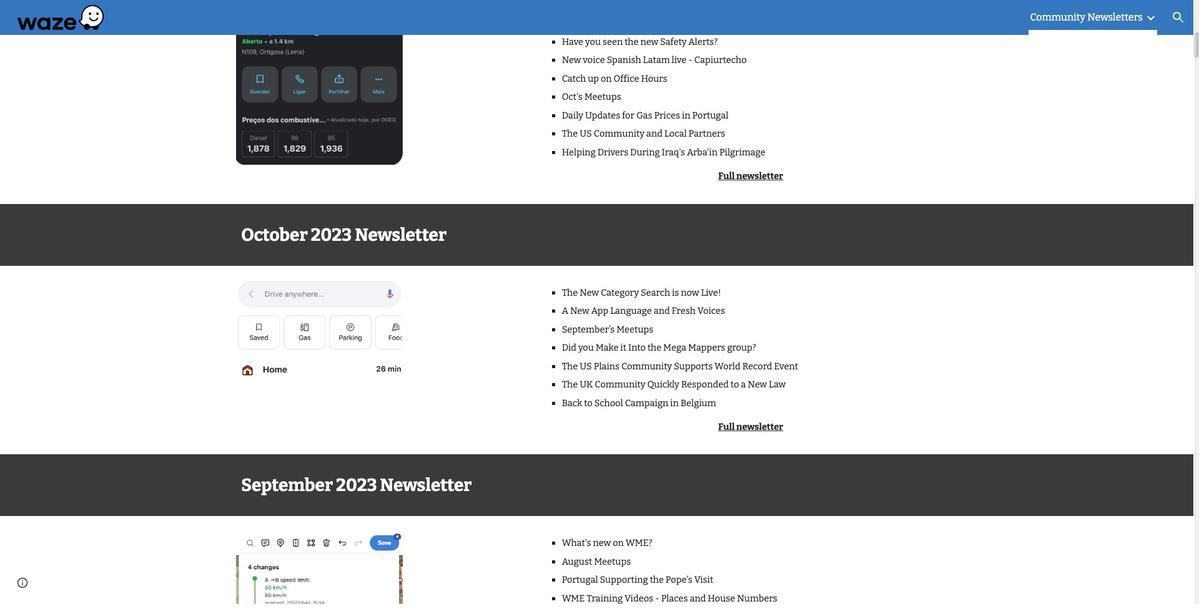 Task type: describe. For each thing, give the bounding box(es) containing it.
full for belgium
[[718, 422, 735, 433]]

a
[[562, 306, 568, 317]]

did you make it into the mega mappers group?
[[562, 342, 756, 354]]

wme?
[[626, 538, 653, 549]]

community newsletters
[[1030, 11, 1143, 23]]

0 vertical spatial portugal
[[692, 110, 729, 121]]

safety
[[660, 36, 687, 47]]

full newsletter for pilgrimage
[[718, 171, 783, 182]]

1 horizontal spatial new
[[641, 36, 658, 47]]

fresh
[[672, 306, 696, 317]]

site home image
[[10, 0, 106, 35]]

is
[[672, 287, 679, 298]]

the for the us plains community supports world record event
[[562, 361, 578, 372]]

the for the uk community quickly responded to a new law
[[562, 379, 578, 390]]

belgium
[[681, 398, 716, 409]]

helping
[[562, 147, 596, 158]]

full for pilgrimage
[[718, 171, 735, 182]]

full newsletter link for back to school campaign in belgium
[[718, 422, 783, 433]]

the uk community quickly responded to a new law
[[562, 379, 786, 390]]

make
[[596, 342, 619, 354]]

community down into
[[622, 361, 672, 372]]

0 horizontal spatial new
[[593, 538, 611, 549]]

alerts?
[[689, 36, 718, 47]]

spanish
[[607, 55, 641, 66]]

the us plains community supports world record event
[[562, 361, 798, 372]]

october 2023 newsletter
[[241, 225, 450, 245]]

september's meetups
[[562, 324, 654, 335]]

iraq's
[[662, 147, 685, 158]]

updates
[[585, 110, 620, 121]]

prices
[[654, 110, 680, 121]]

gas
[[636, 110, 652, 121]]

hours
[[641, 73, 668, 84]]

uk
[[580, 379, 593, 390]]

0 vertical spatial the
[[625, 36, 639, 47]]

pope's
[[666, 575, 693, 586]]

drivers
[[598, 147, 629, 158]]

2 vertical spatial and
[[690, 593, 706, 605]]

new right the a
[[570, 306, 590, 317]]

0 horizontal spatial to
[[584, 398, 593, 409]]

you for did
[[578, 342, 594, 354]]

capiurtecho
[[695, 55, 747, 66]]

you for have
[[585, 36, 601, 47]]

it
[[621, 342, 627, 354]]

up
[[588, 73, 599, 84]]

expand/collapse image
[[1144, 10, 1159, 25]]

what's new on wme?
[[562, 538, 654, 549]]

new up app
[[580, 287, 599, 298]]

quickly
[[647, 379, 680, 390]]

now
[[681, 287, 699, 298]]

0 vertical spatial -
[[689, 55, 693, 66]]

1 horizontal spatial to
[[731, 379, 739, 390]]

have
[[562, 36, 584, 47]]

mappers
[[688, 342, 726, 354]]

full newsletter link for helping drivers during iraq's arba'in pilgrimage
[[718, 171, 783, 182]]

school
[[595, 398, 623, 409]]

september 2023 newsletter
[[241, 476, 475, 496]]

office
[[614, 73, 639, 84]]

2 vertical spatial the
[[650, 575, 664, 586]]

catch
[[562, 73, 586, 84]]

the for the new category search is now live!
[[562, 287, 578, 298]]

october
[[241, 225, 308, 245]]

event
[[774, 361, 798, 372]]

community newsletters link
[[1030, 9, 1143, 26]]

1 horizontal spatial in
[[682, 110, 691, 121]]

partners
[[689, 128, 725, 139]]

full newsletter for belgium
[[718, 422, 783, 433]]

record
[[742, 361, 772, 372]]

training
[[587, 593, 623, 605]]

the us community and local partners
[[562, 128, 725, 139]]

places
[[661, 593, 688, 605]]

august meetups
[[562, 557, 631, 568]]

meetups for august meetups
[[594, 557, 631, 568]]

group?
[[727, 342, 756, 354]]

new down 'have'
[[562, 55, 581, 66]]

the new category search is now live!
[[562, 287, 721, 298]]

local
[[665, 128, 687, 139]]

helping drivers during iraq's arba'in pilgrimage
[[562, 147, 766, 158]]

new right a
[[748, 379, 767, 390]]

campaign
[[625, 398, 669, 409]]

wme training videos - places and house numbers
[[562, 593, 778, 605]]

did
[[562, 342, 577, 354]]

app
[[591, 306, 609, 317]]

0 horizontal spatial -
[[655, 593, 659, 605]]

newsletter for september 2023 newsletter
[[380, 476, 472, 496]]



Task type: vqa. For each thing, say whether or not it's contained in the screenshot.
Full newsletter link for Helping Drivers During Iraq's Arba'in Pilgrimage
yes



Task type: locate. For each thing, give the bounding box(es) containing it.
1 vertical spatial you
[[578, 342, 594, 354]]

full down pilgrimage
[[718, 171, 735, 182]]

0 vertical spatial newsletter
[[355, 225, 447, 245]]

community left newsletters
[[1030, 11, 1086, 23]]

arba'in
[[687, 147, 718, 158]]

on for new
[[613, 538, 624, 549]]

oct's meetups
[[562, 91, 621, 103]]

the right into
[[648, 342, 662, 354]]

what's
[[562, 538, 591, 549]]

the left pope's
[[650, 575, 664, 586]]

august
[[562, 557, 592, 568]]

during
[[630, 147, 660, 158]]

0 horizontal spatial in
[[670, 398, 679, 409]]

0 vertical spatial to
[[731, 379, 739, 390]]

the left the uk
[[562, 379, 578, 390]]

full newsletter link down pilgrimage
[[718, 171, 783, 182]]

newsletters
[[1088, 11, 1143, 23]]

responded
[[681, 379, 729, 390]]

2023
[[311, 225, 352, 245], [336, 476, 377, 496]]

to right back on the bottom left
[[584, 398, 593, 409]]

full newsletter link
[[718, 171, 783, 182], [718, 422, 783, 433]]

oct's
[[562, 91, 583, 103]]

and down visit at right
[[690, 593, 706, 605]]

world
[[715, 361, 741, 372]]

voices
[[698, 306, 725, 317]]

1 vertical spatial -
[[655, 593, 659, 605]]

1 vertical spatial new
[[593, 538, 611, 549]]

meetups for oct's meetups
[[584, 91, 621, 103]]

0 vertical spatial you
[[585, 36, 601, 47]]

mega
[[663, 342, 686, 354]]

0 vertical spatial new
[[641, 36, 658, 47]]

meetups down what's new on wme?
[[594, 557, 631, 568]]

1 vertical spatial to
[[584, 398, 593, 409]]

you
[[585, 36, 601, 47], [578, 342, 594, 354]]

1 vertical spatial meetups
[[617, 324, 654, 335]]

2023 for october
[[311, 225, 352, 245]]

supports
[[674, 361, 713, 372]]

new
[[562, 55, 581, 66], [580, 287, 599, 298], [570, 306, 590, 317], [748, 379, 767, 390]]

full newsletter
[[718, 171, 783, 182], [718, 422, 783, 433]]

2 full from the top
[[718, 422, 735, 433]]

1 horizontal spatial on
[[613, 538, 624, 549]]

law
[[769, 379, 786, 390]]

1 full newsletter link from the top
[[718, 171, 783, 182]]

0 vertical spatial us
[[580, 128, 592, 139]]

0 vertical spatial meetups
[[584, 91, 621, 103]]

new voice spanish latam live - capiurtecho
[[562, 55, 747, 66]]

community up school
[[595, 379, 646, 390]]

1 vertical spatial in
[[670, 398, 679, 409]]

newsletter
[[355, 225, 447, 245], [380, 476, 472, 496]]

on left wme?
[[613, 538, 624, 549]]

0 vertical spatial full newsletter link
[[718, 171, 783, 182]]

1 full newsletter from the top
[[718, 171, 783, 182]]

and down search
[[654, 306, 670, 317]]

newsletter for back to school campaign in belgium
[[737, 422, 783, 433]]

in down "the uk community quickly responded to a new law"
[[670, 398, 679, 409]]

full newsletter down pilgrimage
[[718, 171, 783, 182]]

a new app language and fresh voices
[[562, 306, 725, 317]]

us up helping
[[580, 128, 592, 139]]

1 vertical spatial full newsletter link
[[718, 422, 783, 433]]

0 vertical spatial full
[[718, 171, 735, 182]]

the up the a
[[562, 287, 578, 298]]

1 full from the top
[[718, 171, 735, 182]]

seen
[[603, 36, 623, 47]]

have you seen the new safety alerts?
[[562, 36, 718, 47]]

4 the from the top
[[562, 379, 578, 390]]

full newsletter link down a
[[718, 422, 783, 433]]

new up august meetups
[[593, 538, 611, 549]]

2023 for september
[[336, 476, 377, 496]]

category
[[601, 287, 639, 298]]

for
[[622, 110, 635, 121]]

1 vertical spatial 2023
[[336, 476, 377, 496]]

2 full newsletter link from the top
[[718, 422, 783, 433]]

1 vertical spatial and
[[654, 306, 670, 317]]

the right seen
[[625, 36, 639, 47]]

full newsletter down a
[[718, 422, 783, 433]]

- left places
[[655, 593, 659, 605]]

meetups for september's meetups
[[617, 324, 654, 335]]

to left a
[[731, 379, 739, 390]]

1 vertical spatial the
[[648, 342, 662, 354]]

you up voice on the top of page
[[585, 36, 601, 47]]

videos
[[625, 593, 653, 605]]

0 vertical spatial on
[[601, 73, 612, 84]]

the
[[562, 128, 578, 139], [562, 287, 578, 298], [562, 361, 578, 372], [562, 379, 578, 390]]

newsletter down pilgrimage
[[737, 171, 783, 182]]

on
[[601, 73, 612, 84], [613, 538, 624, 549]]

meetups
[[584, 91, 621, 103], [617, 324, 654, 335], [594, 557, 631, 568]]

live!
[[701, 287, 721, 298]]

1 vertical spatial us
[[580, 361, 592, 372]]

september's
[[562, 324, 615, 335]]

daily updates for gas prices in portugal
[[562, 110, 729, 121]]

1 horizontal spatial portugal
[[692, 110, 729, 121]]

0 vertical spatial 2023
[[311, 225, 352, 245]]

newsletter for october 2023 newsletter
[[355, 225, 447, 245]]

0 horizontal spatial on
[[601, 73, 612, 84]]

back to school campaign in belgium
[[562, 398, 716, 409]]

0 vertical spatial and
[[646, 128, 663, 139]]

1 the from the top
[[562, 128, 578, 139]]

back
[[562, 398, 582, 409]]

- right live
[[689, 55, 693, 66]]

search
[[641, 287, 670, 298]]

us up the uk
[[580, 361, 592, 372]]

1 newsletter from the top
[[737, 171, 783, 182]]

catch up on office hours
[[562, 73, 669, 84]]

visit
[[694, 575, 714, 586]]

1 vertical spatial on
[[613, 538, 624, 549]]

1 vertical spatial newsletter
[[380, 476, 472, 496]]

numbers
[[737, 593, 778, 605]]

us for plains
[[580, 361, 592, 372]]

2 us from the top
[[580, 361, 592, 372]]

plains
[[594, 361, 620, 372]]

newsletter
[[737, 171, 783, 182], [737, 422, 783, 433]]

you right the did
[[578, 342, 594, 354]]

and
[[646, 128, 663, 139], [654, 306, 670, 317], [690, 593, 706, 605]]

the down the did
[[562, 361, 578, 372]]

us for community
[[580, 128, 592, 139]]

in right the prices
[[682, 110, 691, 121]]

1 us from the top
[[580, 128, 592, 139]]

1 vertical spatial full newsletter
[[718, 422, 783, 433]]

portugal
[[692, 110, 729, 121], [562, 575, 598, 586]]

portugal down august
[[562, 575, 598, 586]]

supporting
[[600, 575, 648, 586]]

live
[[672, 55, 687, 66]]

the down daily
[[562, 128, 578, 139]]

2 the from the top
[[562, 287, 578, 298]]

new up new voice spanish latam live - capiurtecho
[[641, 36, 658, 47]]

in
[[682, 110, 691, 121], [670, 398, 679, 409]]

a
[[741, 379, 746, 390]]

2 newsletter from the top
[[737, 422, 783, 433]]

new
[[641, 36, 658, 47], [593, 538, 611, 549]]

portugal up partners
[[692, 110, 729, 121]]

2 vertical spatial meetups
[[594, 557, 631, 568]]

house
[[708, 593, 735, 605]]

1 vertical spatial full
[[718, 422, 735, 433]]

newsletter for helping drivers during iraq's arba'in pilgrimage
[[737, 171, 783, 182]]

meetups up into
[[617, 324, 654, 335]]

0 vertical spatial full newsletter
[[718, 171, 783, 182]]

us
[[580, 128, 592, 139], [580, 361, 592, 372]]

2 full newsletter from the top
[[718, 422, 783, 433]]

1 horizontal spatial -
[[689, 55, 693, 66]]

1 vertical spatial portugal
[[562, 575, 598, 586]]

latam
[[643, 55, 670, 66]]

meetups up updates
[[584, 91, 621, 103]]

-
[[689, 55, 693, 66], [655, 593, 659, 605]]

0 horizontal spatial portugal
[[562, 575, 598, 586]]

on right up
[[601, 73, 612, 84]]

0 vertical spatial newsletter
[[737, 171, 783, 182]]

1 vertical spatial newsletter
[[737, 422, 783, 433]]

into
[[628, 342, 646, 354]]

portugal supporting the pope's visit
[[562, 575, 714, 586]]

voice
[[583, 55, 605, 66]]

wme
[[562, 593, 585, 605]]

newsletter down a
[[737, 422, 783, 433]]

the for the us community and local partners
[[562, 128, 578, 139]]

community
[[1030, 11, 1086, 23], [594, 128, 645, 139], [622, 361, 672, 372], [595, 379, 646, 390]]

daily
[[562, 110, 583, 121]]

full down responded
[[718, 422, 735, 433]]

community up drivers
[[594, 128, 645, 139]]

the
[[625, 36, 639, 47], [648, 342, 662, 354], [650, 575, 664, 586]]

language
[[610, 306, 652, 317]]

september
[[241, 476, 333, 496]]

pilgrimage
[[720, 147, 766, 158]]

on for up
[[601, 73, 612, 84]]

3 the from the top
[[562, 361, 578, 372]]

0 vertical spatial in
[[682, 110, 691, 121]]

and down daily updates for gas prices in portugal
[[646, 128, 663, 139]]



